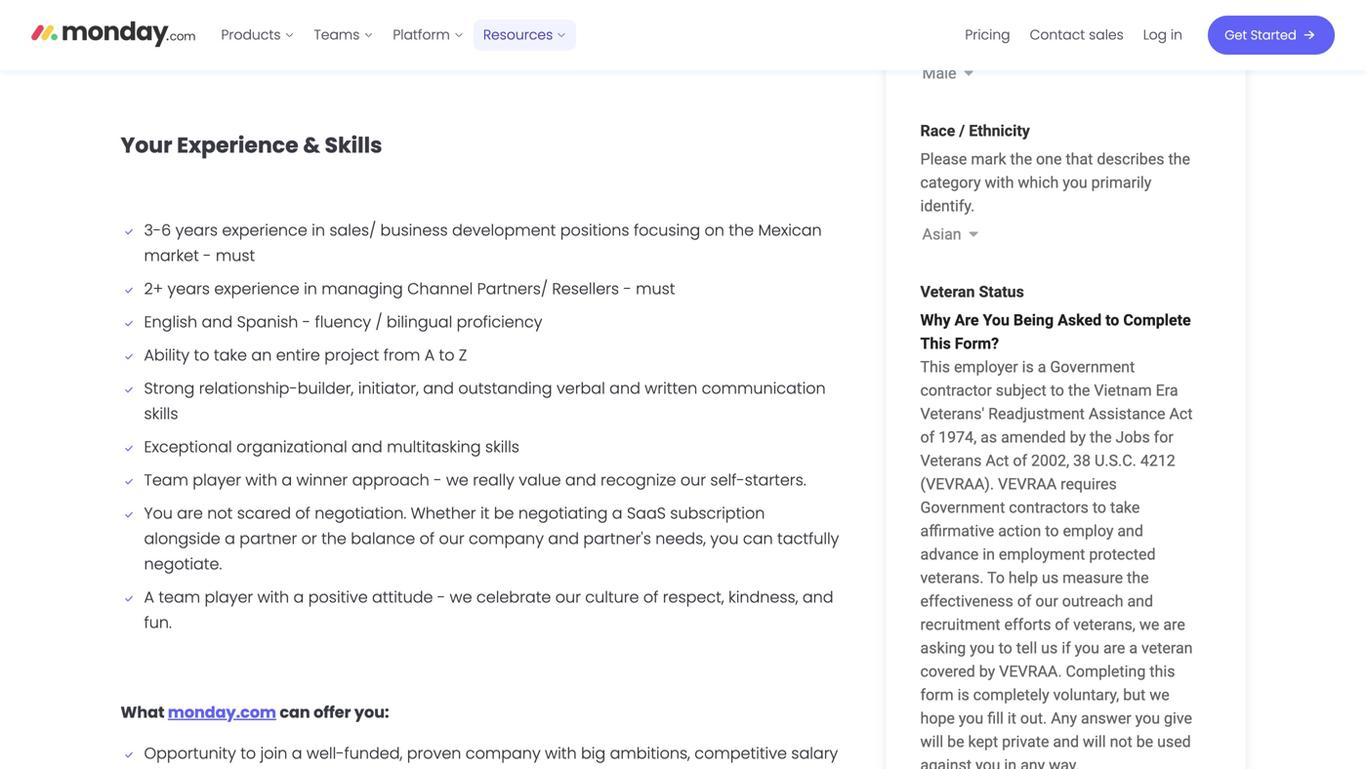 Task type: vqa. For each thing, say whether or not it's contained in the screenshot.
Go
no



Task type: describe. For each thing, give the bounding box(es) containing it.
package,
[[246, 768, 317, 769]]

strong relationship-builder, initiator, and outstanding verbal and written communication skills
[[144, 377, 826, 425]]

exceptional
[[144, 436, 232, 458]]

contact sales button
[[1020, 19, 1133, 51]]

celebrate
[[476, 586, 551, 608]]

list containing pricing
[[955, 0, 1192, 70]]

monday.com logo image
[[31, 13, 196, 54]]

a inside a team player with a positive attitude - we celebrate our culture of respect, kindness, and fun.
[[144, 586, 154, 608]]

player inside a team player with a positive attitude - we celebrate our culture of respect, kindness, and fun.
[[205, 586, 253, 608]]

saas
[[627, 502, 666, 524]]

value
[[519, 469, 561, 491]]

market
[[144, 244, 199, 266]]

get started button
[[1208, 16, 1335, 55]]

can inside the you are not scared of negotiation. whether it be negotiating a saas subscription alongside a partner or the balance of our company and partner's needs, you can tactfully negotiate.
[[743, 528, 773, 550]]

your
[[121, 130, 172, 160]]

0 vertical spatial player
[[193, 469, 241, 491]]

company inside the you are not scared of negotiation. whether it be negotiating a saas subscription alongside a partner or the balance of our company and partner's needs, you can tactfully negotiate.
[[469, 528, 544, 550]]

must inside 3-6 years experience in sales/ business development positions focusing on the mexican market - must
[[216, 244, 255, 266]]

with inside a team player with a positive attitude - we celebrate our culture of respect, kindness, and fun.
[[257, 586, 289, 608]]

2+ years experience in managing channel partners/ resellers - must
[[144, 278, 675, 300]]

and right initiator,
[[423, 377, 454, 399]]

opportunity to join a well-funded, proven company with big ambitions, competitive salary and benefits package, bonus potential, and eligibility to take part in the company equit
[[144, 742, 838, 769]]

communication
[[702, 377, 826, 399]]

multitasking
[[387, 436, 481, 458]]

platform link
[[383, 19, 473, 51]]

scared
[[237, 502, 291, 524]]

0 vertical spatial a
[[424, 344, 435, 366]]

team
[[158, 586, 200, 608]]

sales/
[[329, 219, 376, 241]]

main element
[[211, 0, 1335, 70]]

strong
[[144, 377, 195, 399]]

a up partner's
[[612, 502, 623, 524]]

skills inside strong relationship-builder, initiator, and outstanding verbal and written communication skills
[[144, 403, 178, 425]]

english
[[144, 311, 197, 333]]

years inside 3-6 years experience in sales/ business development positions focusing on the mexican market - must
[[175, 219, 218, 241]]

3-
[[144, 219, 161, 241]]

development
[[452, 219, 556, 241]]

log in link
[[1133, 19, 1192, 51]]

negotiating
[[518, 502, 608, 524]]

pricing
[[965, 25, 1010, 44]]

contact
[[1030, 25, 1085, 44]]

to left z
[[439, 344, 455, 366]]

we inside a team player with a positive attitude - we celebrate our culture of respect, kindness, and fun.
[[450, 586, 472, 608]]

what
[[121, 701, 165, 723]]

business
[[380, 219, 448, 241]]

starters.
[[745, 469, 806, 491]]

whether
[[411, 502, 476, 524]]

spanish
[[237, 311, 298, 333]]

winner
[[296, 469, 348, 491]]

experience inside 3-6 years experience in sales/ business development positions focusing on the mexican market - must
[[222, 219, 307, 241]]

a down organizational
[[282, 469, 292, 491]]

1 vertical spatial can
[[280, 701, 310, 723]]

1 vertical spatial years
[[167, 278, 210, 300]]

organizational
[[236, 436, 347, 458]]

project
[[324, 344, 379, 366]]

to right ability
[[194, 344, 209, 366]]

self-
[[710, 469, 745, 491]]

ability to take an entire project from a to z
[[144, 344, 467, 366]]

the inside 'opportunity to join a well-funded, proven company with big ambitions, competitive salary and benefits package, bonus potential, and eligibility to take part in the company equit'
[[668, 768, 693, 769]]

get started
[[1225, 26, 1296, 44]]

and down opportunity
[[144, 768, 175, 769]]

join
[[260, 742, 287, 764]]

you
[[144, 502, 173, 524]]

relationship-
[[199, 377, 298, 399]]

sales
[[1089, 25, 1124, 44]]

fun.
[[144, 612, 172, 634]]

log
[[1143, 25, 1167, 44]]

our inside a team player with a positive attitude - we celebrate our culture of respect, kindness, and fun.
[[555, 586, 581, 608]]

6
[[161, 219, 171, 241]]

started
[[1251, 26, 1296, 44]]

and up negotiating
[[565, 469, 596, 491]]

0 vertical spatial of
[[295, 502, 310, 524]]

contact sales
[[1030, 25, 1124, 44]]

focusing
[[634, 219, 700, 241]]

products
[[221, 25, 281, 44]]

bonus
[[322, 768, 370, 769]]

and inside a team player with a positive attitude - we celebrate our culture of respect, kindness, and fun.
[[802, 586, 833, 608]]

attitude
[[372, 586, 433, 608]]

alongside
[[144, 528, 220, 550]]

partner's
[[583, 528, 651, 550]]

ambitions,
[[610, 742, 690, 764]]

what monday.com can offer you:
[[121, 701, 389, 723]]

benefits
[[179, 768, 241, 769]]

positions
[[560, 219, 629, 241]]

a down not
[[225, 528, 235, 550]]

with inside 'opportunity to join a well-funded, proven company with big ambitions, competitive salary and benefits package, bonus potential, and eligibility to take part in the company equit'
[[545, 742, 577, 764]]

and down the proven
[[450, 768, 481, 769]]

big
[[581, 742, 606, 764]]

bilingual
[[387, 311, 452, 333]]

z
[[459, 344, 467, 366]]

0 horizontal spatial take
[[214, 344, 247, 366]]

team player with a winner approach - we really value and recognize our self-starters.
[[144, 469, 806, 491]]

ability
[[144, 344, 190, 366]]

potential,
[[374, 768, 446, 769]]

eligibility
[[485, 768, 552, 769]]

1 vertical spatial skills
[[485, 436, 519, 458]]

opportunity
[[144, 742, 236, 764]]

entire
[[276, 344, 320, 366]]

you are not scared of negotiation. whether it be negotiating a saas subscription alongside a partner or the balance of our company and partner's needs, you can tactfully negotiate.
[[144, 502, 839, 575]]

well-
[[307, 742, 344, 764]]

list containing products
[[211, 0, 576, 70]]

your experience & skills
[[121, 130, 382, 160]]



Task type: locate. For each thing, give the bounding box(es) containing it.
platform
[[393, 25, 450, 44]]

0 horizontal spatial skills
[[144, 403, 178, 425]]

monday.com link
[[168, 701, 276, 723]]

0 vertical spatial our
[[680, 469, 706, 491]]

a up the fun.
[[144, 586, 154, 608]]

of inside a team player with a positive attitude - we celebrate our culture of respect, kindness, and fun.
[[643, 586, 658, 608]]

you
[[710, 528, 739, 550]]

and
[[202, 311, 233, 333], [423, 377, 454, 399], [609, 377, 640, 399], [352, 436, 382, 458], [565, 469, 596, 491], [548, 528, 579, 550], [802, 586, 833, 608], [144, 768, 175, 769], [450, 768, 481, 769]]

in inside list
[[1171, 25, 1182, 44]]

1 horizontal spatial can
[[743, 528, 773, 550]]

a up package,
[[292, 742, 302, 764]]

skills
[[325, 130, 382, 160]]

initiator,
[[358, 377, 419, 399]]

in down "ambitions," on the bottom of the page
[[650, 768, 664, 769]]

1 vertical spatial experience
[[214, 278, 299, 300]]

0 vertical spatial with
[[245, 469, 277, 491]]

2 vertical spatial the
[[668, 768, 693, 769]]

1 horizontal spatial our
[[555, 586, 581, 608]]

skills down strong
[[144, 403, 178, 425]]

salary
[[791, 742, 838, 764]]

resources
[[483, 25, 553, 44]]

1 vertical spatial the
[[321, 528, 347, 550]]

1 horizontal spatial of
[[419, 528, 435, 550]]

in inside 'opportunity to join a well-funded, proven company with big ambitions, competitive salary and benefits package, bonus potential, and eligibility to take part in the company equit'
[[650, 768, 664, 769]]

1 vertical spatial must
[[636, 278, 675, 300]]

1 vertical spatial a
[[144, 586, 154, 608]]

of down 'whether'
[[419, 528, 435, 550]]

3-6 years experience in sales/ business development positions focusing on the mexican market - must
[[144, 219, 822, 266]]

- up ability to take an entire project from a to z
[[302, 311, 311, 333]]

1 vertical spatial our
[[439, 528, 464, 550]]

experience
[[177, 130, 298, 160]]

player up not
[[193, 469, 241, 491]]

1 vertical spatial of
[[419, 528, 435, 550]]

the inside the you are not scared of negotiation. whether it be negotiating a saas subscription alongside a partner or the balance of our company and partner's needs, you can tactfully negotiate.
[[321, 528, 347, 550]]

take down big
[[576, 768, 609, 769]]

we left celebrate
[[450, 586, 472, 608]]

to
[[194, 344, 209, 366], [439, 344, 455, 366], [240, 742, 256, 764], [556, 768, 572, 769]]

1 horizontal spatial take
[[576, 768, 609, 769]]

2 vertical spatial with
[[545, 742, 577, 764]]

partners/
[[477, 278, 548, 300]]

needs,
[[655, 528, 706, 550]]

an
[[251, 344, 272, 366]]

you:
[[354, 701, 389, 723]]

in right log
[[1171, 25, 1182, 44]]

take left an at left
[[214, 344, 247, 366]]

0 horizontal spatial can
[[280, 701, 310, 723]]

the inside 3-6 years experience in sales/ business development positions focusing on the mexican market - must
[[729, 219, 754, 241]]

in left sales/
[[312, 219, 325, 241]]

company down competitive
[[697, 768, 772, 769]]

company down be
[[469, 528, 544, 550]]

builder,
[[298, 377, 354, 399]]

0 vertical spatial years
[[175, 219, 218, 241]]

approach
[[352, 469, 429, 491]]

with up scared
[[245, 469, 277, 491]]

log in
[[1143, 25, 1182, 44]]

1 vertical spatial with
[[257, 586, 289, 608]]

skills
[[144, 403, 178, 425], [485, 436, 519, 458]]

with down partner
[[257, 586, 289, 608]]

products link
[[211, 19, 304, 51]]

not
[[207, 502, 233, 524]]

- down multitasking
[[434, 469, 442, 491]]

in up fluency
[[304, 278, 317, 300]]

proven
[[407, 742, 461, 764]]

competitive
[[695, 742, 787, 764]]

part
[[614, 768, 646, 769]]

skills up really
[[485, 436, 519, 458]]

a inside 'opportunity to join a well-funded, proven company with big ambitions, competitive salary and benefits package, bonus potential, and eligibility to take part in the company equit'
[[292, 742, 302, 764]]

resources list item
[[473, 0, 576, 70]]

1 horizontal spatial a
[[424, 344, 435, 366]]

really
[[473, 469, 514, 491]]

be
[[494, 502, 514, 524]]

1 vertical spatial player
[[205, 586, 253, 608]]

0 vertical spatial we
[[446, 469, 469, 491]]

- right attitude
[[437, 586, 445, 608]]

our left culture
[[555, 586, 581, 608]]

2 vertical spatial our
[[555, 586, 581, 608]]

0 horizontal spatial our
[[439, 528, 464, 550]]

a
[[424, 344, 435, 366], [144, 586, 154, 608]]

must
[[216, 244, 255, 266], [636, 278, 675, 300]]

player right team
[[205, 586, 253, 608]]

resources link
[[473, 19, 576, 51]]

in
[[1171, 25, 1182, 44], [312, 219, 325, 241], [304, 278, 317, 300], [650, 768, 664, 769]]

2 list from the left
[[955, 0, 1192, 70]]

years right 2+
[[167, 278, 210, 300]]

subscription
[[670, 502, 765, 524]]

a right from on the top
[[424, 344, 435, 366]]

the down "ambitions," on the bottom of the page
[[668, 768, 693, 769]]

the
[[729, 219, 754, 241], [321, 528, 347, 550], [668, 768, 693, 769]]

our left self-
[[680, 469, 706, 491]]

and down negotiating
[[548, 528, 579, 550]]

0 vertical spatial the
[[729, 219, 754, 241]]

0 horizontal spatial must
[[216, 244, 255, 266]]

english and spanish - fluency / bilingual proficiency
[[144, 311, 542, 333]]

teams link
[[304, 19, 383, 51]]

a left positive
[[293, 586, 304, 608]]

positive
[[308, 586, 368, 608]]

of up or
[[295, 502, 310, 524]]

a
[[282, 469, 292, 491], [612, 502, 623, 524], [225, 528, 235, 550], [293, 586, 304, 608], [292, 742, 302, 764]]

can
[[743, 528, 773, 550], [280, 701, 310, 723]]

0 horizontal spatial a
[[144, 586, 154, 608]]

2 vertical spatial of
[[643, 586, 658, 608]]

can right you
[[743, 528, 773, 550]]

channel
[[407, 278, 473, 300]]

1 vertical spatial take
[[576, 768, 609, 769]]

our
[[680, 469, 706, 491], [439, 528, 464, 550], [555, 586, 581, 608]]

experience up spanish
[[214, 278, 299, 300]]

0 vertical spatial experience
[[222, 219, 307, 241]]

offer
[[314, 701, 351, 723]]

a inside a team player with a positive attitude - we celebrate our culture of respect, kindness, and fun.
[[293, 586, 304, 608]]

2 horizontal spatial of
[[643, 586, 658, 608]]

0 horizontal spatial list
[[211, 0, 576, 70]]

managing
[[321, 278, 403, 300]]

take inside 'opportunity to join a well-funded, proven company with big ambitions, competitive salary and benefits package, bonus potential, and eligibility to take part in the company equit'
[[576, 768, 609, 769]]

-
[[203, 244, 211, 266], [623, 278, 632, 300], [302, 311, 311, 333], [434, 469, 442, 491], [437, 586, 445, 608]]

partner
[[240, 528, 297, 550]]

culture
[[585, 586, 639, 608]]

resellers
[[552, 278, 619, 300]]

in inside 3-6 years experience in sales/ business development positions focusing on the mexican market - must
[[312, 219, 325, 241]]

company up the eligibility
[[466, 742, 541, 764]]

our inside the you are not scared of negotiation. whether it be negotiating a saas subscription alongside a partner or the balance of our company and partner's needs, you can tactfully negotiate.
[[439, 528, 464, 550]]

experience down your experience & skills
[[222, 219, 307, 241]]

1 horizontal spatial must
[[636, 278, 675, 300]]

0 vertical spatial company
[[469, 528, 544, 550]]

a team player with a positive attitude - we celebrate our culture of respect, kindness, and fun.
[[144, 586, 833, 634]]

- right resellers
[[623, 278, 632, 300]]

of
[[295, 502, 310, 524], [419, 528, 435, 550], [643, 586, 658, 608]]

0 vertical spatial must
[[216, 244, 255, 266]]

from
[[383, 344, 420, 366]]

and right kindness,
[[802, 586, 833, 608]]

are
[[177, 502, 203, 524]]

- inside 3-6 years experience in sales/ business development positions focusing on the mexican market - must
[[203, 244, 211, 266]]

1 vertical spatial we
[[450, 586, 472, 608]]

1 vertical spatial company
[[466, 742, 541, 764]]

2 vertical spatial company
[[697, 768, 772, 769]]

0 vertical spatial take
[[214, 344, 247, 366]]

0 vertical spatial can
[[743, 528, 773, 550]]

1 horizontal spatial skills
[[485, 436, 519, 458]]

of right culture
[[643, 586, 658, 608]]

can left offer
[[280, 701, 310, 723]]

to left join
[[240, 742, 256, 764]]

list
[[211, 0, 576, 70], [955, 0, 1192, 70]]

team
[[144, 469, 188, 491]]

our down 'whether'
[[439, 528, 464, 550]]

2 horizontal spatial the
[[729, 219, 754, 241]]

must right market
[[216, 244, 255, 266]]

or
[[301, 528, 317, 550]]

negotiate.
[[144, 553, 222, 575]]

to right the eligibility
[[556, 768, 572, 769]]

pricing link
[[955, 19, 1020, 51]]

recognize
[[601, 469, 676, 491]]

teams
[[314, 25, 360, 44]]

must down 'focusing'
[[636, 278, 675, 300]]

written
[[645, 377, 697, 399]]

- inside a team player with a positive attitude - we celebrate our culture of respect, kindness, and fun.
[[437, 586, 445, 608]]

fluency
[[315, 311, 371, 333]]

/
[[375, 311, 382, 333]]

- right market
[[203, 244, 211, 266]]

and right verbal
[[609, 377, 640, 399]]

on
[[704, 219, 724, 241]]

with left big
[[545, 742, 577, 764]]

0 horizontal spatial of
[[295, 502, 310, 524]]

&
[[303, 130, 320, 160]]

mexican
[[758, 219, 822, 241]]

and up approach
[[352, 436, 382, 458]]

2 horizontal spatial our
[[680, 469, 706, 491]]

get
[[1225, 26, 1247, 44]]

years right 6
[[175, 219, 218, 241]]

and inside the you are not scared of negotiation. whether it be negotiating a saas subscription alongside a partner or the balance of our company and partner's needs, you can tactfully negotiate.
[[548, 528, 579, 550]]

the right or
[[321, 528, 347, 550]]

we up 'whether'
[[446, 469, 469, 491]]

0 horizontal spatial the
[[321, 528, 347, 550]]

1 horizontal spatial list
[[955, 0, 1192, 70]]

1 horizontal spatial the
[[668, 768, 693, 769]]

1 list from the left
[[211, 0, 576, 70]]

the right 'on'
[[729, 219, 754, 241]]

0 vertical spatial skills
[[144, 403, 178, 425]]

and right english
[[202, 311, 233, 333]]

balance
[[351, 528, 415, 550]]

tactfully
[[777, 528, 839, 550]]

2+
[[144, 278, 163, 300]]



